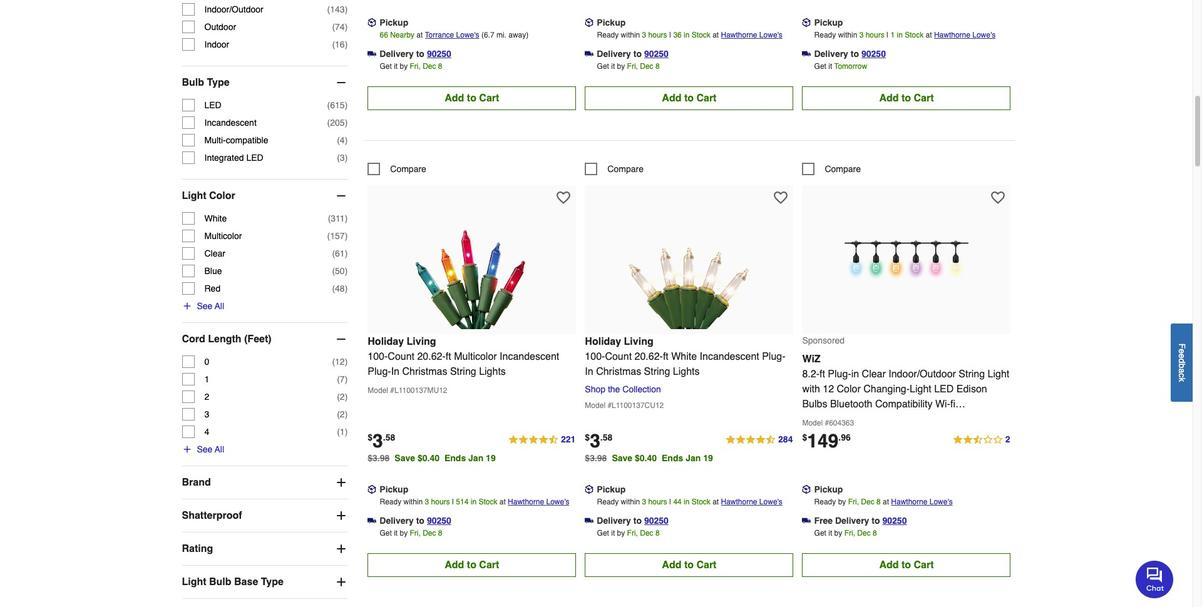 Task type: locate. For each thing, give the bounding box(es) containing it.
2 actual price $3.58 element from the left
[[585, 430, 613, 452]]

1 vertical spatial bulb
[[209, 577, 231, 588]]

1 horizontal spatial lights
[[673, 366, 700, 377]]

e
[[1177, 349, 1187, 354], [1177, 354, 1187, 358]]

minus image
[[335, 333, 348, 346]]

3 right 221
[[590, 430, 600, 452]]

ends jan 19 element up the ready within 3 hours | 44 in stock at hawthorne lowe's
[[662, 453, 718, 463]]

20.62- up l1100137mu12
[[417, 351, 446, 362]]

hours up the tomorrow
[[866, 30, 885, 39]]

1 horizontal spatial 20.62-
[[635, 351, 663, 362]]

color down integrated
[[209, 190, 235, 202]]

) for indoor
[[345, 39, 348, 49]]

bulb type button
[[182, 66, 348, 99]]

( for led
[[327, 100, 330, 110]]

0 horizontal spatial white
[[204, 213, 227, 223]]

model # l1100137cu12
[[585, 401, 664, 410]]

see all down red
[[197, 301, 224, 311]]

delivery
[[380, 49, 414, 59], [597, 49, 631, 59], [814, 49, 848, 59], [380, 516, 414, 526], [597, 516, 631, 526], [835, 516, 869, 526]]

plus image inside shatterproof button
[[335, 510, 348, 522]]

savings save $0.40 element
[[395, 453, 501, 463], [612, 453, 718, 463]]

2 truck filled image from the left
[[802, 49, 811, 58]]

plug-
[[762, 351, 786, 362], [368, 366, 391, 377], [828, 369, 851, 380]]

1 $ from the left
[[368, 432, 373, 442]]

lowe's
[[456, 30, 479, 39], [759, 30, 783, 39], [973, 30, 996, 39], [546, 498, 569, 506], [759, 498, 783, 506], [930, 498, 953, 506]]

1 horizontal spatial 100-
[[585, 351, 605, 362]]

led down bulb type in the top of the page
[[204, 100, 221, 110]]

compare inside 1001813154 element
[[390, 164, 426, 174]]

0 horizontal spatial plug-
[[368, 366, 391, 377]]

lights inside holiday living 100-count 20.62-ft white incandescent plug- in christmas string lights
[[673, 366, 700, 377]]

at
[[417, 30, 423, 39], [713, 30, 719, 39], [926, 30, 932, 39], [500, 498, 506, 506], [713, 498, 719, 506], [883, 498, 889, 506]]

4 up brand
[[204, 427, 209, 437]]

count
[[388, 351, 415, 362], [605, 351, 632, 362]]

2 $ from the left
[[585, 432, 590, 442]]

clear up changing-
[[862, 369, 886, 380]]

0 horizontal spatial compatibility
[[802, 414, 860, 425]]

string inside wiz 8.2-ft plug-in clear indoor/outdoor string light with 12 color changing-light led edison bulbs bluetooth compatibility wi-fi compatibility model # 604363
[[959, 369, 985, 380]]

1001813120 element
[[585, 163, 644, 175]]

delivery to 90250 down ready within 3 hours | 514 in stock at hawthorne lowe's at the left of the page
[[380, 516, 451, 526]]

514
[[456, 498, 469, 506]]

plug- inside holiday living 100-count 20.62-ft white incandescent plug- in christmas string lights
[[762, 351, 786, 362]]

2 living from the left
[[624, 336, 654, 347]]

2 20.62- from the left
[[635, 351, 663, 362]]

11 ) from the top
[[345, 266, 348, 276]]

christmas inside holiday living 100-count 20.62-ft multicolor incandescent plug-in christmas string lights
[[402, 366, 447, 377]]

2 100- from the left
[[585, 351, 605, 362]]

0 horizontal spatial in
[[391, 366, 399, 377]]

model down shop
[[585, 401, 606, 410]]

$3.98 for 221
[[368, 453, 390, 463]]

2 minus image from the top
[[335, 190, 348, 202]]

1 horizontal spatial color
[[837, 384, 861, 395]]

indoor/outdoor inside wiz 8.2-ft plug-in clear indoor/outdoor string light with 12 color changing-light led edison bulbs bluetooth compatibility wi-fi compatibility model # 604363
[[889, 369, 956, 380]]

100- inside holiday living 100-count 20.62-ft multicolor incandescent plug-in christmas string lights
[[368, 351, 388, 362]]

(feet)
[[244, 334, 272, 345]]

incandescent for holiday living 100-count 20.62-ft white incandescent plug- in christmas string lights
[[700, 351, 759, 362]]

christmas up l1100137mu12
[[402, 366, 447, 377]]

dec for ready within 3 hours | 36 in stock at hawthorne lowe's
[[640, 62, 653, 71]]

heart outline image
[[557, 191, 571, 205]]

fi
[[950, 399, 956, 410]]

12 ) from the top
[[345, 284, 348, 294]]

) for red
[[345, 284, 348, 294]]

truck filled image for get it by
[[585, 49, 594, 58]]

delivery to 90250 down nearby on the top left of page
[[380, 49, 451, 59]]

ready for ready by fri, dec 8 at hawthorne lowe's
[[814, 498, 836, 506]]

0 horizontal spatial model
[[368, 386, 388, 395]]

holiday living 100-count 20.62-ft white incandescent plug-in christmas string lights image
[[620, 191, 758, 329]]

length
[[208, 334, 241, 345]]

1 vertical spatial 1
[[204, 374, 209, 384]]

in
[[684, 30, 690, 39], [897, 30, 903, 39], [851, 369, 859, 380], [471, 498, 477, 506], [684, 498, 690, 506]]

heart outline image
[[774, 191, 788, 205], [991, 191, 1005, 205]]

10 ) from the top
[[345, 248, 348, 259]]

delivery to 90250 for ready within 3 hours | 1 in stock at hawthorne lowe's
[[814, 49, 886, 59]]

1 horizontal spatial heart outline image
[[991, 191, 1005, 205]]

8 down the ready within 3 hours | 44 in stock at hawthorne lowe's
[[656, 529, 660, 538]]

2 save from the left
[[612, 453, 632, 463]]

ready for ready within 3 hours | 36 in stock at hawthorne lowe's
[[597, 30, 619, 39]]

( 74 )
[[332, 22, 348, 32]]

2 horizontal spatial $
[[802, 432, 807, 442]]

see all button for cord
[[182, 443, 224, 456]]

1 ) from the top
[[345, 4, 348, 14]]

$ right 284
[[802, 432, 807, 442]]

2 horizontal spatial model
[[802, 419, 823, 427]]

plus image for brand
[[335, 476, 348, 489]]

9 ) from the top
[[345, 231, 348, 241]]

dec for ready within 3 hours | 514 in stock at hawthorne lowe's
[[423, 529, 436, 538]]

3 $ from the left
[[802, 432, 807, 442]]

dec down ready within 3 hours | 36 in stock at hawthorne lowe's
[[640, 62, 653, 71]]

0 horizontal spatial 19
[[486, 453, 496, 463]]

0 horizontal spatial heart outline image
[[774, 191, 788, 205]]

2 count from the left
[[605, 351, 632, 362]]

1 in from the left
[[391, 366, 399, 377]]

90250 for ready within 3 hours | 1 in stock at hawthorne lowe's
[[862, 49, 886, 59]]

string inside holiday living 100-count 20.62-ft white incandescent plug- in christmas string lights
[[644, 366, 670, 377]]

(
[[327, 4, 330, 14], [332, 22, 335, 32], [332, 39, 335, 49], [327, 100, 330, 110], [327, 118, 330, 128], [337, 135, 340, 145], [337, 153, 340, 163], [328, 213, 331, 223], [327, 231, 330, 241], [332, 248, 335, 259], [332, 266, 335, 276], [332, 284, 335, 294], [332, 357, 335, 367], [337, 374, 340, 384], [337, 392, 340, 402], [337, 409, 340, 419], [337, 427, 340, 437]]

2 was price $3.98 element from the left
[[585, 450, 612, 463]]

#
[[390, 386, 394, 395], [608, 401, 612, 410], [825, 419, 829, 427]]

12 up ( 7 )
[[335, 357, 345, 367]]

compare for 1001813154 element at left
[[390, 164, 426, 174]]

( 2 ) up "( 1 )"
[[337, 409, 348, 419]]

$0.40 for 221
[[418, 453, 440, 463]]

ends jan 19 element for 284
[[662, 453, 718, 463]]

) for 0
[[345, 357, 348, 367]]

ft inside wiz 8.2-ft plug-in clear indoor/outdoor string light with 12 color changing-light led edison bulbs bluetooth compatibility wi-fi compatibility model # 604363
[[820, 369, 825, 380]]

$ 3 .58 right "( 1 )"
[[368, 430, 395, 452]]

1 vertical spatial plus image
[[335, 476, 348, 489]]

1 4.5 stars image from the left
[[508, 432, 576, 447]]

in inside holiday living 100-count 20.62-ft multicolor incandescent plug-in christmas string lights
[[391, 366, 399, 377]]

by for ready within 3 hours | 514 in stock at hawthorne lowe's
[[400, 529, 408, 538]]

0 vertical spatial bulb
[[182, 77, 204, 88]]

90250 for ready within 3 hours | 36 in stock at hawthorne lowe's
[[644, 49, 669, 59]]

a
[[1177, 368, 1187, 373]]

lights inside holiday living 100-count 20.62-ft multicolor incandescent plug-in christmas string lights
[[479, 366, 506, 377]]

2 heart outline image from the left
[[991, 191, 1005, 205]]

1 horizontal spatial $0.40
[[635, 453, 657, 463]]

ready
[[597, 30, 619, 39], [814, 30, 836, 39], [380, 498, 401, 506], [597, 498, 619, 506], [814, 498, 836, 506]]

plus image inside brand button
[[335, 476, 348, 489]]

see for light
[[197, 301, 213, 311]]

) for incandescent
[[345, 118, 348, 128]]

( for multi-compatible
[[337, 135, 340, 145]]

1 savings save $0.40 element from the left
[[395, 453, 501, 463]]

1 $0.40 from the left
[[418, 453, 440, 463]]

clear
[[204, 248, 225, 259], [862, 369, 886, 380]]

get it by fri, dec 8 for ready within 3 hours | 44 in stock at hawthorne lowe's
[[597, 529, 660, 538]]

hawthorne
[[721, 30, 757, 39], [934, 30, 971, 39], [508, 498, 544, 506], [721, 498, 757, 506], [891, 498, 928, 506]]

1 vertical spatial white
[[671, 351, 697, 362]]

led
[[204, 100, 221, 110], [246, 153, 263, 163], [934, 384, 954, 395]]

ft for multicolor
[[446, 351, 451, 362]]

4.5 stars image
[[508, 432, 576, 447], [725, 432, 794, 447]]

1 actual price $3.58 element from the left
[[368, 430, 395, 452]]

1 horizontal spatial save
[[612, 453, 632, 463]]

pickup
[[380, 17, 408, 27], [597, 17, 626, 27], [814, 17, 843, 27], [380, 484, 408, 494], [597, 484, 626, 494], [814, 484, 843, 494]]

count up "model # l1100137mu12"
[[388, 351, 415, 362]]

1 vertical spatial type
[[261, 577, 284, 588]]

8 for ready within 3 hours | 514 in stock at hawthorne lowe's
[[438, 529, 442, 538]]

minus image
[[335, 76, 348, 89], [335, 190, 348, 202]]

ft down 'wiz'
[[820, 369, 825, 380]]

count inside holiday living 100-count 20.62-ft white incandescent plug- in christmas string lights
[[605, 351, 632, 362]]

3 compare from the left
[[825, 164, 861, 174]]

see
[[197, 301, 213, 311], [197, 444, 213, 454]]

clear up blue
[[204, 248, 225, 259]]

1 vertical spatial compatibility
[[802, 414, 860, 425]]

$ right "( 1 )"
[[368, 432, 373, 442]]

get
[[380, 62, 392, 71], [597, 62, 609, 71], [814, 62, 827, 71], [380, 529, 392, 538], [597, 529, 609, 538], [814, 529, 827, 538]]

jan up the ready within 3 hours | 44 in stock at hawthorne lowe's
[[686, 453, 701, 463]]

color
[[209, 190, 235, 202], [837, 384, 861, 395]]

.58 down "model # l1100137cu12"
[[600, 432, 613, 442]]

1 $ 3 .58 from the left
[[368, 430, 395, 452]]

$ 3 .58 for 284
[[585, 430, 613, 452]]

0 horizontal spatial was price $3.98 element
[[368, 450, 395, 463]]

in
[[391, 366, 399, 377], [585, 366, 593, 377]]

14 ) from the top
[[345, 374, 348, 384]]

ends jan 19 element up ready within 3 hours | 514 in stock at hawthorne lowe's at the left of the page
[[445, 453, 501, 463]]

20.62- for multicolor
[[417, 351, 446, 362]]

1 vertical spatial 4
[[204, 427, 209, 437]]

truck filled image
[[585, 49, 594, 58], [802, 49, 811, 58]]

13 ) from the top
[[345, 357, 348, 367]]

it for ready within 3 hours | 514 in stock at hawthorne lowe's
[[394, 529, 398, 538]]

2 ends from the left
[[662, 453, 683, 463]]

torrance lowe's button
[[425, 29, 479, 41]]

1 horizontal spatial actual price $3.58 element
[[585, 430, 613, 452]]

stock for 44
[[692, 498, 711, 506]]

see all button up brand
[[182, 443, 224, 456]]

2 see all button from the top
[[182, 443, 224, 456]]

90250 button down ready within 3 hours | 36 in stock at hawthorne lowe's
[[644, 47, 669, 60]]

plus image
[[182, 301, 192, 311], [335, 476, 348, 489], [335, 510, 348, 522]]

hawthorne lowe's button
[[721, 29, 783, 41], [934, 29, 996, 41], [508, 496, 569, 508], [721, 496, 783, 508], [891, 496, 953, 508]]

e up the d
[[1177, 349, 1187, 354]]

0 horizontal spatial compare
[[390, 164, 426, 174]]

see all for length
[[197, 444, 224, 454]]

living
[[407, 336, 436, 347], [624, 336, 654, 347]]

2 inside image
[[1005, 434, 1010, 444]]

2 pickup image from the left
[[802, 18, 811, 27]]

8 down the free delivery to 90250
[[873, 529, 877, 538]]

within up the tomorrow
[[838, 30, 857, 39]]

multi-compatible
[[204, 135, 268, 145]]

hours left 44
[[648, 498, 667, 506]]

90250 button down ready within 3 hours | 514 in stock at hawthorne lowe's at the left of the page
[[427, 514, 451, 527]]

2 christmas from the left
[[596, 366, 641, 377]]

minus image for light color
[[335, 190, 348, 202]]

4 up ( 3 )
[[340, 135, 345, 145]]

holiday for holiday living 100-count 20.62-ft white incandescent plug- in christmas string lights
[[585, 336, 621, 347]]

in up "model # l1100137mu12"
[[391, 366, 399, 377]]

delivery for ready within 3 hours | 44 in stock at hawthorne lowe's
[[597, 516, 631, 526]]

holiday
[[368, 336, 404, 347], [585, 336, 621, 347]]

get it by fri, dec 8 for ready within 3 hours | 36 in stock at hawthorne lowe's
[[597, 62, 660, 71]]

compare inside the 5014017949 element
[[825, 164, 861, 174]]

string inside holiday living 100-count 20.62-ft multicolor incandescent plug-in christmas string lights
[[450, 366, 476, 377]]

string for white
[[644, 366, 670, 377]]

cart
[[479, 92, 499, 104], [697, 92, 717, 104], [914, 92, 934, 104], [479, 560, 499, 571], [697, 560, 717, 571], [914, 560, 934, 571]]

$ inside "$ 149 .96"
[[802, 432, 807, 442]]

get it tomorrow
[[814, 62, 867, 71]]

1 holiday from the left
[[368, 336, 404, 347]]

2 jan from the left
[[686, 453, 701, 463]]

led up wi-
[[934, 384, 954, 395]]

3
[[642, 30, 646, 39], [860, 30, 864, 39], [340, 153, 345, 163], [204, 409, 209, 419], [373, 430, 383, 452], [590, 430, 600, 452], [425, 498, 429, 506], [642, 498, 646, 506]]

truck filled image for ready by fri, dec 8 at hawthorne lowe's
[[802, 516, 811, 525]]

0 horizontal spatial $
[[368, 432, 373, 442]]

2 vertical spatial plus image
[[335, 576, 348, 588]]

1 vertical spatial multicolor
[[454, 351, 497, 362]]

jan for 221
[[468, 453, 484, 463]]

4.5 stars image containing 221
[[508, 432, 576, 447]]

$ 3 .58 right 221
[[585, 430, 613, 452]]

ready within 3 hours | 514 in stock at hawthorne lowe's
[[380, 498, 569, 506]]

0 horizontal spatial $3.98 save $0.40 ends jan 19
[[368, 453, 496, 463]]

1 $3.98 from the left
[[368, 453, 390, 463]]

in for ready within 3 hours | 44 in stock at hawthorne lowe's
[[684, 498, 690, 506]]

lights for white
[[673, 366, 700, 377]]

ends up 514
[[445, 453, 466, 463]]

$ 3 .58
[[368, 430, 395, 452], [585, 430, 613, 452]]

8 down ready within 3 hours | 514 in stock at hawthorne lowe's at the left of the page
[[438, 529, 442, 538]]

0 vertical spatial indoor/outdoor
[[204, 4, 263, 14]]

minus image inside bulb type button
[[335, 76, 348, 89]]

0 vertical spatial clear
[[204, 248, 225, 259]]

pickup for ready within 3 hours | 44 in stock at hawthorne lowe's
[[597, 484, 626, 494]]

1 horizontal spatial 12
[[823, 384, 834, 395]]

dec down ready within 3 hours | 514 in stock at hawthorne lowe's at the left of the page
[[423, 529, 436, 538]]

2 .58 from the left
[[600, 432, 613, 442]]

0 horizontal spatial indoor/outdoor
[[204, 4, 263, 14]]

hours for 36
[[648, 30, 667, 39]]

0 vertical spatial led
[[204, 100, 221, 110]]

$3.98 save $0.40 ends jan 19 up 514
[[368, 453, 496, 463]]

1 19 from the left
[[486, 453, 496, 463]]

shatterproof button
[[182, 500, 348, 532]]

see all for color
[[197, 301, 224, 311]]

color inside wiz 8.2-ft plug-in clear indoor/outdoor string light with 12 color changing-light led edison bulbs bluetooth compatibility wi-fi compatibility model # 604363
[[837, 384, 861, 395]]

save
[[395, 453, 415, 463], [612, 453, 632, 463]]

1 christmas from the left
[[402, 366, 447, 377]]

) for 4
[[345, 427, 348, 437]]

0 horizontal spatial multicolor
[[204, 231, 242, 241]]

add to cart button
[[368, 86, 576, 110], [585, 86, 794, 110], [802, 86, 1011, 110], [368, 553, 576, 577], [585, 553, 794, 577], [802, 553, 1011, 577]]

plug- inside holiday living 100-count 20.62-ft multicolor incandescent plug-in christmas string lights
[[368, 366, 391, 377]]

compatible
[[226, 135, 268, 145]]

count inside holiday living 100-count 20.62-ft multicolor incandescent plug-in christmas string lights
[[388, 351, 415, 362]]

living inside holiday living 100-count 20.62-ft white incandescent plug- in christmas string lights
[[624, 336, 654, 347]]

1 vertical spatial minus image
[[335, 190, 348, 202]]

hours for 1
[[866, 30, 885, 39]]

led down the compatible
[[246, 153, 263, 163]]

1 minus image from the top
[[335, 76, 348, 89]]

2 $ 3 .58 from the left
[[585, 430, 613, 452]]

2 horizontal spatial ft
[[820, 369, 825, 380]]

0 horizontal spatial truck filled image
[[585, 49, 594, 58]]

$3.98 save $0.40 ends jan 19
[[368, 453, 496, 463], [585, 453, 713, 463]]

19 up the ready within 3 hours | 44 in stock at hawthorne lowe's
[[703, 453, 713, 463]]

delivery for ready within 3 hours | 36 in stock at hawthorne lowe's
[[597, 49, 631, 59]]

12 right with on the bottom right
[[823, 384, 834, 395]]

light inside light bulb base type 'button'
[[182, 577, 206, 588]]

90250 down the ready within 3 hours | 44 in stock at hawthorne lowe's
[[644, 516, 669, 526]]

0 vertical spatial ( 2 )
[[337, 392, 348, 402]]

in for ready within 3 hours | 36 in stock at hawthorne lowe's
[[684, 30, 690, 39]]

hours for 514
[[431, 498, 450, 506]]

lowe's for ready within 3 hours | 36 in stock at hawthorne lowe's
[[759, 30, 783, 39]]

4
[[340, 135, 345, 145], [204, 427, 209, 437]]

christmas
[[402, 366, 447, 377], [596, 366, 641, 377]]

ends
[[445, 453, 466, 463], [662, 453, 683, 463]]

90250 button down the ready by fri, dec 8 at hawthorne lowe's
[[883, 514, 907, 527]]

90250 down ready within 3 hours | 36 in stock at hawthorne lowe's
[[644, 49, 669, 59]]

90250 button
[[427, 47, 451, 60], [644, 47, 669, 60], [862, 47, 886, 60], [427, 514, 451, 527], [644, 514, 669, 527], [883, 514, 907, 527]]

0 horizontal spatial pickup image
[[585, 18, 594, 27]]

19 for 221
[[486, 453, 496, 463]]

19 for 284
[[703, 453, 713, 463]]

( 157 )
[[327, 231, 348, 241]]

free delivery to 90250
[[814, 516, 907, 526]]

minus image inside the light color button
[[335, 190, 348, 202]]

20.62- inside holiday living 100-count 20.62-ft white incandescent plug- in christmas string lights
[[635, 351, 663, 362]]

minus image up the "311"
[[335, 190, 348, 202]]

2 horizontal spatial string
[[959, 369, 985, 380]]

pickup for ready within 3 hours | 36 in stock at hawthorne lowe's
[[597, 17, 626, 27]]

1 ( 2 ) from the top
[[337, 392, 348, 402]]

15 ) from the top
[[345, 392, 348, 402]]

1 see all from the top
[[197, 301, 224, 311]]

actual price $3.58 element for 284
[[585, 430, 613, 452]]

1 vertical spatial see all
[[197, 444, 224, 454]]

2 $0.40 from the left
[[635, 453, 657, 463]]

2 4.5 stars image from the left
[[725, 432, 794, 447]]

within left 44
[[621, 498, 640, 506]]

ends up 44
[[662, 453, 683, 463]]

|
[[669, 30, 671, 39], [887, 30, 889, 39], [452, 498, 454, 506], [669, 498, 671, 506]]

0 horizontal spatial type
[[207, 77, 230, 88]]

model left l1100137mu12
[[368, 386, 388, 395]]

1 horizontal spatial white
[[671, 351, 697, 362]]

light color
[[182, 190, 235, 202]]

was price $3.98 element for 221
[[368, 450, 395, 463]]

jan up ready within 3 hours | 514 in stock at hawthorne lowe's at the left of the page
[[468, 453, 484, 463]]

hawthorne for ready within 3 hours | 1 in stock at hawthorne lowe's
[[934, 30, 971, 39]]

1 horizontal spatial 4.5 stars image
[[725, 432, 794, 447]]

c
[[1177, 373, 1187, 377]]

1 horizontal spatial clear
[[862, 369, 886, 380]]

in inside holiday living 100-count 20.62-ft white incandescent plug- in christmas string lights
[[585, 366, 593, 377]]

see all button down red
[[182, 300, 224, 312]]

ft up shop the collection link
[[663, 351, 669, 362]]

2 holiday from the left
[[585, 336, 621, 347]]

1 pickup image from the left
[[585, 18, 594, 27]]

2 see from the top
[[197, 444, 213, 454]]

3 left 44
[[642, 498, 646, 506]]

1 horizontal spatial .58
[[600, 432, 613, 442]]

1 vertical spatial clear
[[862, 369, 886, 380]]

8 down ready within 3 hours | 36 in stock at hawthorne lowe's
[[656, 62, 660, 71]]

living inside holiday living 100-count 20.62-ft multicolor incandescent plug-in christmas string lights
[[407, 336, 436, 347]]

ft inside holiday living 100-count 20.62-ft white incandescent plug- in christmas string lights
[[663, 351, 669, 362]]

plus image inside light bulb base type 'button'
[[335, 576, 348, 588]]

1 horizontal spatial plug-
[[762, 351, 786, 362]]

1 horizontal spatial was price $3.98 element
[[585, 450, 612, 463]]

plug- left 'wiz'
[[762, 351, 786, 362]]

1 $3.98 save $0.40 ends jan 19 from the left
[[368, 453, 496, 463]]

nearby
[[390, 30, 414, 39]]

ready for ready within 3 hours | 514 in stock at hawthorne lowe's
[[380, 498, 401, 506]]

100- inside holiday living 100-count 20.62-ft white incandescent plug- in christmas string lights
[[585, 351, 605, 362]]

) for outdoor
[[345, 22, 348, 32]]

149
[[807, 430, 839, 452]]

1 horizontal spatial jan
[[686, 453, 701, 463]]

$ for 221
[[368, 432, 373, 442]]

indoor/outdoor up wi-
[[889, 369, 956, 380]]

hawthorne for ready within 3 hours | 44 in stock at hawthorne lowe's
[[721, 498, 757, 506]]

within left 514
[[404, 498, 423, 506]]

1 horizontal spatial incandescent
[[500, 351, 559, 362]]

color up bluetooth
[[837, 384, 861, 395]]

type down indoor
[[207, 77, 230, 88]]

2 all from the top
[[215, 444, 224, 454]]

1 horizontal spatial #
[[608, 401, 612, 410]]

1 vertical spatial plus image
[[335, 543, 348, 555]]

1 20.62- from the left
[[417, 351, 446, 362]]

get for ready within 3 hours | 514 in stock at hawthorne lowe's
[[380, 529, 392, 538]]

lights
[[479, 366, 506, 377], [673, 366, 700, 377]]

see up brand
[[197, 444, 213, 454]]

12 inside wiz 8.2-ft plug-in clear indoor/outdoor string light with 12 color changing-light led edison bulbs bluetooth compatibility wi-fi compatibility model # 604363
[[823, 384, 834, 395]]

savings save $0.40 element up 514
[[395, 453, 501, 463]]

2.5 stars image
[[952, 432, 1011, 447]]

1 save from the left
[[395, 453, 415, 463]]

1 horizontal spatial christmas
[[596, 366, 641, 377]]

was price $3.98 element for 284
[[585, 450, 612, 463]]

1 vertical spatial color
[[837, 384, 861, 395]]

19 up ready within 3 hours | 514 in stock at hawthorne lowe's at the left of the page
[[486, 453, 496, 463]]

see down red
[[197, 301, 213, 311]]

savings save $0.40 element up 44
[[612, 453, 718, 463]]

90250 down ready within 3 hours | 514 in stock at hawthorne lowe's at the left of the page
[[427, 516, 451, 526]]

within left 36
[[621, 30, 640, 39]]

5 ) from the top
[[345, 118, 348, 128]]

actual price $3.58 element right "( 1 )"
[[368, 430, 395, 452]]

1 ends from the left
[[445, 453, 466, 463]]

holiday up shop
[[585, 336, 621, 347]]

pickup image
[[585, 18, 594, 27], [802, 18, 811, 27]]

4 ) from the top
[[345, 100, 348, 110]]

1 .58 from the left
[[383, 432, 395, 442]]

incandescent inside holiday living 100-count 20.62-ft multicolor incandescent plug-in christmas string lights
[[500, 351, 559, 362]]

compare for the 5014017949 element
[[825, 164, 861, 174]]

ends jan 19 element
[[445, 453, 501, 463], [662, 453, 718, 463]]

1 all from the top
[[215, 301, 224, 311]]

2 ( 2 ) from the top
[[337, 409, 348, 419]]

0 horizontal spatial living
[[407, 336, 436, 347]]

20.62- inside holiday living 100-count 20.62-ft multicolor incandescent plug-in christmas string lights
[[417, 351, 446, 362]]

.58
[[383, 432, 395, 442], [600, 432, 613, 442]]

delivery for ready within 3 hours | 514 in stock at hawthorne lowe's
[[380, 516, 414, 526]]

1 jan from the left
[[468, 453, 484, 463]]

2 lights from the left
[[673, 366, 700, 377]]

1 100- from the left
[[368, 351, 388, 362]]

delivery to 90250 down ready within 3 hours | 36 in stock at hawthorne lowe's
[[597, 49, 669, 59]]

1 see from the top
[[197, 301, 213, 311]]

d
[[1177, 358, 1187, 363]]

2 in from the left
[[585, 366, 593, 377]]

0 horizontal spatial count
[[388, 351, 415, 362]]

1 horizontal spatial pickup image
[[802, 18, 811, 27]]

1 horizontal spatial $3.98
[[585, 453, 607, 463]]

3 down ( 4 )
[[340, 153, 345, 163]]

2 see all from the top
[[197, 444, 224, 454]]

1 vertical spatial #
[[608, 401, 612, 410]]

christmas inside holiday living 100-count 20.62-ft white incandescent plug- in christmas string lights
[[596, 366, 641, 377]]

1 truck filled image from the left
[[585, 49, 594, 58]]

1 count from the left
[[388, 351, 415, 362]]

get for ready by fri, dec 8 at hawthorne lowe's
[[814, 529, 827, 538]]

) for multi-compatible
[[345, 135, 348, 145]]

holiday inside holiday living 100-count 20.62-ft white incandescent plug- in christmas string lights
[[585, 336, 621, 347]]

living up collection
[[624, 336, 654, 347]]

1 see all button from the top
[[182, 300, 224, 312]]

1 vertical spatial see
[[197, 444, 213, 454]]

0 vertical spatial color
[[209, 190, 235, 202]]

in inside wiz 8.2-ft plug-in clear indoor/outdoor string light with 12 color changing-light led edison bulbs bluetooth compatibility wi-fi compatibility model # 604363
[[851, 369, 859, 380]]

actual price $3.58 element
[[368, 430, 395, 452], [585, 430, 613, 452]]

truck filled image
[[368, 49, 377, 58], [368, 516, 377, 525], [585, 516, 594, 525], [802, 516, 811, 525]]

delivery to 90250 down the ready within 3 hours | 44 in stock at hawthorne lowe's
[[597, 516, 669, 526]]

1 ends jan 19 element from the left
[[445, 453, 501, 463]]

hours left 514
[[431, 498, 450, 506]]

3 ) from the top
[[345, 39, 348, 49]]

8 ) from the top
[[345, 213, 348, 223]]

143
[[330, 4, 345, 14]]

0 horizontal spatial ends jan 19 element
[[445, 453, 501, 463]]

fri, for ready within 3 hours | 514 in stock at hawthorne lowe's
[[410, 529, 421, 538]]

$3.98 for 284
[[585, 453, 607, 463]]

christmas up shop the collection
[[596, 366, 641, 377]]

see all button
[[182, 300, 224, 312], [182, 443, 224, 456]]

1 vertical spatial indoor/outdoor
[[889, 369, 956, 380]]

0 horizontal spatial save
[[395, 453, 415, 463]]

pickup image
[[368, 18, 377, 27], [368, 485, 377, 494], [585, 485, 594, 494], [802, 485, 811, 494]]

100-
[[368, 351, 388, 362], [585, 351, 605, 362]]

1 horizontal spatial compatibility
[[875, 399, 933, 410]]

( 2 ) down 7
[[337, 392, 348, 402]]

holiday inside holiday living 100-count 20.62-ft multicolor incandescent plug-in christmas string lights
[[368, 336, 404, 347]]

0 horizontal spatial 20.62-
[[417, 351, 446, 362]]

$ right 221
[[585, 432, 590, 442]]

$
[[368, 432, 373, 442], [585, 432, 590, 442], [802, 432, 807, 442]]

.58 right "( 1 )"
[[383, 432, 395, 442]]

it for ready within 3 hours | 1 in stock at hawthorne lowe's
[[829, 62, 832, 71]]

0 horizontal spatial incandescent
[[204, 118, 257, 128]]

delivery to 90250 for ready within 3 hours | 36 in stock at hawthorne lowe's
[[597, 49, 669, 59]]

0 horizontal spatial ends
[[445, 453, 466, 463]]

2 compare from the left
[[608, 164, 644, 174]]

incandescent inside holiday living 100-count 20.62-ft white incandescent plug- in christmas string lights
[[700, 351, 759, 362]]

bulb inside button
[[182, 77, 204, 88]]

2 vertical spatial plus image
[[335, 510, 348, 522]]

all down red
[[215, 301, 224, 311]]

0 horizontal spatial 4.5 stars image
[[508, 432, 576, 447]]

( 2 ) for 2
[[337, 392, 348, 402]]

$0.40 for 284
[[635, 453, 657, 463]]

0 horizontal spatial $ 3 .58
[[368, 430, 395, 452]]

16 ) from the top
[[345, 409, 348, 419]]

plus image for light bulb base type
[[335, 576, 348, 588]]

1 horizontal spatial model
[[585, 401, 606, 410]]

2 19 from the left
[[703, 453, 713, 463]]

0 horizontal spatial string
[[450, 366, 476, 377]]

90250 button for ready within 3 hours | 514 in stock at hawthorne lowe's
[[427, 514, 451, 527]]

2 e from the top
[[1177, 354, 1187, 358]]

2 $3.98 from the left
[[585, 453, 607, 463]]

holiday living 100-count 20.62-ft multicolor incandescent plug-in christmas string lights image
[[403, 191, 541, 329]]

6 ) from the top
[[345, 135, 348, 145]]

light bulb base type button
[[182, 566, 348, 599]]

8.2-
[[802, 369, 820, 380]]

7 ) from the top
[[345, 153, 348, 163]]

1 vertical spatial ( 2 )
[[337, 409, 348, 419]]

0 horizontal spatial .58
[[383, 432, 395, 442]]

2 savings save $0.40 element from the left
[[612, 453, 718, 463]]

indoor/outdoor up outdoor
[[204, 4, 263, 14]]

compatibility down changing-
[[875, 399, 933, 410]]

17 ) from the top
[[345, 427, 348, 437]]

0 horizontal spatial jan
[[468, 453, 484, 463]]

90250 up the tomorrow
[[862, 49, 886, 59]]

311
[[331, 213, 345, 223]]

2 ends jan 19 element from the left
[[662, 453, 718, 463]]

4.5 stars image containing 284
[[725, 432, 794, 447]]

all up brand button on the left of the page
[[215, 444, 224, 454]]

2 $3.98 save $0.40 ends jan 19 from the left
[[585, 453, 713, 463]]

0 horizontal spatial led
[[204, 100, 221, 110]]

all
[[215, 301, 224, 311], [215, 444, 224, 454]]

hours left 36
[[648, 30, 667, 39]]

0 horizontal spatial $3.98
[[368, 453, 390, 463]]

was price $3.98 element
[[368, 450, 395, 463], [585, 450, 612, 463]]

1 horizontal spatial 1
[[340, 427, 345, 437]]

0 horizontal spatial 100-
[[368, 351, 388, 362]]

1 horizontal spatial count
[[605, 351, 632, 362]]

1 horizontal spatial holiday
[[585, 336, 621, 347]]

(6.7
[[481, 30, 494, 39]]

8
[[438, 62, 442, 71], [656, 62, 660, 71], [877, 498, 881, 506], [438, 529, 442, 538], [656, 529, 660, 538], [873, 529, 877, 538]]

dec down the ready within 3 hours | 44 in stock at hawthorne lowe's
[[640, 529, 653, 538]]

.58 for 221
[[383, 432, 395, 442]]

0 horizontal spatial 12
[[335, 357, 345, 367]]

1 horizontal spatial $
[[585, 432, 590, 442]]

1 living from the left
[[407, 336, 436, 347]]

in for ready within 3 hours | 1 in stock at hawthorne lowe's
[[897, 30, 903, 39]]

bulbs
[[802, 399, 827, 410]]

2 ) from the top
[[345, 22, 348, 32]]

actual price $3.58 element right 221
[[585, 430, 613, 452]]

ft inside holiday living 100-count 20.62-ft multicolor incandescent plug-in christmas string lights
[[446, 351, 451, 362]]

0 horizontal spatial christmas
[[402, 366, 447, 377]]

hawthorne lowe's button for ready within 3 hours | 36 in stock at hawthorne lowe's
[[721, 29, 783, 41]]

type right base
[[261, 577, 284, 588]]

1 was price $3.98 element from the left
[[368, 450, 395, 463]]

90250 button up the tomorrow
[[862, 47, 886, 60]]

plus image
[[182, 444, 192, 454], [335, 543, 348, 555], [335, 576, 348, 588]]

see for cord
[[197, 444, 213, 454]]

incandescent for holiday living 100-count 20.62-ft multicolor incandescent plug-in christmas string lights
[[500, 351, 559, 362]]

1 horizontal spatial $ 3 .58
[[585, 430, 613, 452]]

1 compare from the left
[[390, 164, 426, 174]]

at for ready within 3 hours | 514 in stock at hawthorne lowe's
[[500, 498, 506, 506]]

plus image inside rating button
[[335, 543, 348, 555]]

90250 button down the ready within 3 hours | 44 in stock at hawthorne lowe's
[[644, 514, 669, 527]]

1 lights from the left
[[479, 366, 506, 377]]

2 horizontal spatial led
[[934, 384, 954, 395]]

compare inside 1001813120 element
[[608, 164, 644, 174]]

dec down the free delivery to 90250
[[857, 529, 871, 538]]



Task type: describe. For each thing, give the bounding box(es) containing it.
actual price $149.96 element
[[802, 430, 851, 452]]

604363
[[829, 419, 854, 427]]

0 vertical spatial 1
[[891, 30, 895, 39]]

collection
[[623, 384, 661, 394]]

90250 down the ready by fri, dec 8 at hawthorne lowe's
[[883, 516, 907, 526]]

delivery to 90250 for ready within 3 hours | 44 in stock at hawthorne lowe's
[[597, 516, 669, 526]]

indoor
[[204, 39, 229, 49]]

( 2 ) for 3
[[337, 409, 348, 419]]

white inside holiday living 100-count 20.62-ft white incandescent plug- in christmas string lights
[[671, 351, 697, 362]]

at for ready within 3 hours | 36 in stock at hawthorne lowe's
[[713, 30, 719, 39]]

bulb type
[[182, 77, 230, 88]]

get it by fri, dec 8 for ready within 3 hours | 514 in stock at hawthorne lowe's
[[380, 529, 442, 538]]

0 vertical spatial multicolor
[[204, 231, 242, 241]]

2 button
[[952, 432, 1011, 447]]

61
[[335, 248, 345, 259]]

44
[[673, 498, 682, 506]]

50
[[335, 266, 345, 276]]

ready by fri, dec 8 at hawthorne lowe's
[[814, 498, 953, 506]]

model # l1100137mu12
[[368, 386, 447, 395]]

0 vertical spatial plus image
[[182, 444, 192, 454]]

red
[[204, 284, 221, 294]]

type inside 'button'
[[261, 577, 284, 588]]

90250 button for ready by fri, dec 8 at hawthorne lowe's
[[883, 514, 907, 527]]

model inside wiz 8.2-ft plug-in clear indoor/outdoor string light with 12 color changing-light led edison bulbs bluetooth compatibility wi-fi compatibility model # 604363
[[802, 419, 823, 427]]

by for ready by fri, dec 8 at hawthorne lowe's
[[834, 529, 842, 538]]

shop
[[585, 384, 606, 394]]

bluetooth
[[830, 399, 873, 410]]

# inside wiz 8.2-ft plug-in clear indoor/outdoor string light with 12 color changing-light led edison bulbs bluetooth compatibility wi-fi compatibility model # 604363
[[825, 419, 829, 427]]

with
[[802, 384, 820, 395]]

$ for 2
[[802, 432, 807, 442]]

3 up the tomorrow
[[860, 30, 864, 39]]

ready for ready within 3 hours | 1 in stock at hawthorne lowe's
[[814, 30, 836, 39]]

l1100137cu12
[[612, 401, 664, 410]]

the
[[608, 384, 620, 394]]

) for white
[[345, 213, 348, 223]]

clear inside wiz 8.2-ft plug-in clear indoor/outdoor string light with 12 color changing-light led edison bulbs bluetooth compatibility wi-fi compatibility model # 604363
[[862, 369, 886, 380]]

hawthorne for ready within 3 hours | 514 in stock at hawthorne lowe's
[[508, 498, 544, 506]]

light inside button
[[182, 190, 206, 202]]

0 vertical spatial plus image
[[182, 301, 192, 311]]

221 button
[[508, 432, 576, 447]]

b
[[1177, 363, 1187, 368]]

8 for ready within 3 hours | 44 in stock at hawthorne lowe's
[[656, 529, 660, 538]]

1001813154 element
[[368, 163, 426, 175]]

light bulb base type
[[182, 577, 284, 588]]

$ 149 .96
[[802, 430, 851, 452]]

221
[[561, 434, 576, 444]]

20.62- for white
[[635, 351, 663, 362]]

brand
[[182, 477, 211, 488]]

ends for 284
[[662, 453, 683, 463]]

holiday living 100-count 20.62-ft multicolor incandescent plug-in christmas string lights
[[368, 336, 559, 377]]

4.5 stars image for 284 button
[[725, 432, 794, 447]]

) for 1
[[345, 374, 348, 384]]

shop the collection
[[585, 384, 661, 394]]

0 vertical spatial 4
[[340, 135, 345, 145]]

sponsored
[[802, 335, 845, 345]]

savings save $0.40 element for 284
[[612, 453, 718, 463]]

lowe's for ready within 3 hours | 1 in stock at hawthorne lowe's
[[973, 30, 996, 39]]

within for ready within 3 hours | 1 in stock at hawthorne lowe's
[[838, 30, 857, 39]]

( 48 )
[[332, 284, 348, 294]]

( 205 )
[[327, 118, 348, 128]]

mi.
[[496, 30, 507, 39]]

fri, for ready within 3 hours | 36 in stock at hawthorne lowe's
[[627, 62, 638, 71]]

it for ready within 3 hours | 36 in stock at hawthorne lowe's
[[611, 62, 615, 71]]

l1100137mu12
[[394, 386, 447, 395]]

| for 514
[[452, 498, 454, 506]]

delivery to 90250 for ready within 3 hours | 514 in stock at hawthorne lowe's
[[380, 516, 451, 526]]

brand button
[[182, 466, 348, 499]]

base
[[234, 577, 258, 588]]

5014017949 element
[[802, 163, 861, 175]]

within for ready within 3 hours | 44 in stock at hawthorne lowe's
[[621, 498, 640, 506]]

multicolor inside holiday living 100-count 20.62-ft multicolor incandescent plug-in christmas string lights
[[454, 351, 497, 362]]

pickup for ready by fri, dec 8 at hawthorne lowe's
[[814, 484, 843, 494]]

66
[[380, 30, 388, 39]]

hawthorne lowe's button for ready within 3 hours | 1 in stock at hawthorne lowe's
[[934, 29, 996, 41]]

( 12 )
[[332, 357, 348, 367]]

dec for ready by fri, dec 8 at hawthorne lowe's
[[857, 529, 871, 538]]

holiday living 100-count 20.62-ft white incandescent plug- in christmas string lights
[[585, 336, 786, 377]]

f e e d b a c k
[[1177, 343, 1187, 382]]

1 horizontal spatial led
[[246, 153, 263, 163]]

0 horizontal spatial clear
[[204, 248, 225, 259]]

f e e d b a c k button
[[1171, 323, 1193, 402]]

pickup for ready within 3 hours | 514 in stock at hawthorne lowe's
[[380, 484, 408, 494]]

wi-
[[935, 399, 950, 410]]

( 311 )
[[328, 213, 348, 223]]

( 3 )
[[337, 153, 348, 163]]

90250 for ready within 3 hours | 44 in stock at hawthorne lowe's
[[644, 516, 669, 526]]

hours for 44
[[648, 498, 667, 506]]

pickup image for ready within 3 hours | 1 in stock at hawthorne lowe's
[[802, 18, 811, 27]]

7
[[340, 374, 345, 384]]

light color button
[[182, 180, 348, 212]]

multi-
[[204, 135, 226, 145]]

fri, for ready by fri, dec 8 at hawthorne lowe's
[[844, 529, 855, 538]]

rating button
[[182, 533, 348, 565]]

36
[[673, 30, 682, 39]]

ready within 3 hours | 44 in stock at hawthorne lowe's
[[597, 498, 783, 506]]

in for 100-count 20.62-ft white incandescent plug- in christmas string lights
[[585, 366, 593, 377]]

tomorrow
[[834, 62, 867, 71]]

outdoor
[[204, 22, 236, 32]]

rating
[[182, 543, 213, 555]]

pickup image for ready within 3 hours | 44 in stock at hawthorne lowe's
[[585, 485, 594, 494]]

284 button
[[725, 432, 794, 447]]

( 143 )
[[327, 4, 348, 14]]

actual price $3.58 element for 221
[[368, 430, 395, 452]]

blue
[[204, 266, 222, 276]]

1 e from the top
[[1177, 349, 1187, 354]]

shatterproof
[[182, 510, 242, 521]]

in for ready within 3 hours | 514 in stock at hawthorne lowe's
[[471, 498, 477, 506]]

jan for 284
[[686, 453, 701, 463]]

f
[[1177, 343, 1187, 349]]

hawthorne lowe's button for ready within 3 hours | 44 in stock at hawthorne lowe's
[[721, 496, 783, 508]]

color inside button
[[209, 190, 235, 202]]

k
[[1177, 377, 1187, 382]]

ready within 3 hours | 1 in stock at hawthorne lowe's
[[814, 30, 996, 39]]

by for ready within 3 hours | 36 in stock at hawthorne lowe's
[[617, 62, 625, 71]]

ends for 221
[[445, 453, 466, 463]]

within for ready within 3 hours | 514 in stock at hawthorne lowe's
[[404, 498, 423, 506]]

90250 button for ready within 3 hours | 44 in stock at hawthorne lowe's
[[644, 514, 669, 527]]

cord
[[182, 334, 205, 345]]

plug- inside wiz 8.2-ft plug-in clear indoor/outdoor string light with 12 color changing-light led edison bulbs bluetooth compatibility wi-fi compatibility model # 604363
[[828, 369, 851, 380]]

66 nearby at torrance lowe's (6.7 mi. away)
[[380, 30, 529, 39]]

8 up the free delivery to 90250
[[877, 498, 881, 506]]

at for ready within 3 hours | 1 in stock at hawthorne lowe's
[[926, 30, 932, 39]]

( for 2
[[337, 392, 340, 402]]

model for model # l1100137cu12
[[585, 401, 606, 410]]

minus image for bulb type
[[335, 76, 348, 89]]

74
[[335, 22, 345, 32]]

8 down torrance
[[438, 62, 442, 71]]

savings save $0.40 element for 221
[[395, 453, 501, 463]]

| for 44
[[669, 498, 671, 506]]

integrated
[[204, 153, 244, 163]]

3 left 36
[[642, 30, 646, 39]]

3 left 514
[[425, 498, 429, 506]]

16
[[335, 39, 345, 49]]

| for 1
[[887, 30, 889, 39]]

christmas for multicolor
[[402, 366, 447, 377]]

$3.98 save $0.40 ends jan 19 for 221
[[368, 453, 496, 463]]

plug- for 100-count 20.62-ft multicolor incandescent plug-in christmas string lights
[[368, 366, 391, 377]]

plus image for rating
[[335, 543, 348, 555]]

christmas for white
[[596, 366, 641, 377]]

lowe's for ready within 3 hours | 44 in stock at hawthorne lowe's
[[759, 498, 783, 506]]

3 right "( 1 )"
[[373, 430, 383, 452]]

( for outdoor
[[332, 22, 335, 32]]

0 vertical spatial compatibility
[[875, 399, 933, 410]]

( for indoor/outdoor
[[327, 4, 330, 14]]

( 615 )
[[327, 100, 348, 110]]

0 vertical spatial white
[[204, 213, 227, 223]]

stock for 1
[[905, 30, 924, 39]]

90250 for ready within 3 hours | 514 in stock at hawthorne lowe's
[[427, 516, 451, 526]]

all for color
[[215, 301, 224, 311]]

wiz
[[802, 354, 821, 365]]

type inside button
[[207, 77, 230, 88]]

cord length (feet)
[[182, 334, 272, 345]]

( 16 )
[[332, 39, 348, 49]]

dec down torrance
[[423, 62, 436, 71]]

count for 100-count 20.62-ft white incandescent plug- in christmas string lights
[[605, 351, 632, 362]]

615
[[330, 100, 345, 110]]

284
[[778, 434, 793, 444]]

hawthorne for ready within 3 hours | 36 in stock at hawthorne lowe's
[[721, 30, 757, 39]]

( 1 )
[[337, 427, 348, 437]]

save for 221
[[395, 453, 415, 463]]

$ 3 .58 for 221
[[368, 430, 395, 452]]

( for indoor
[[332, 39, 335, 49]]

3 down 0
[[204, 409, 209, 419]]

2 vertical spatial 1
[[340, 427, 345, 437]]

) for led
[[345, 100, 348, 110]]

0
[[204, 357, 209, 367]]

lights for multicolor
[[479, 366, 506, 377]]

( for red
[[332, 284, 335, 294]]

dec up the free delivery to 90250
[[861, 498, 875, 506]]

holiday for holiday living 100-count 20.62-ft multicolor incandescent plug-in christmas string lights
[[368, 336, 404, 347]]

( for integrated led
[[337, 153, 340, 163]]

0 horizontal spatial 4
[[204, 427, 209, 437]]

torrance
[[425, 30, 454, 39]]

0 horizontal spatial 1
[[204, 374, 209, 384]]

1 heart outline image from the left
[[774, 191, 788, 205]]

chat invite button image
[[1136, 560, 1174, 599]]

( for 3
[[337, 409, 340, 419]]

shop the collection link
[[585, 384, 666, 394]]

48
[[335, 284, 345, 294]]

in for 100-count 20.62-ft multicolor incandescent plug-in christmas string lights
[[391, 366, 399, 377]]

205
[[330, 118, 345, 128]]

157
[[330, 231, 345, 241]]

90250 button down torrance
[[427, 47, 451, 60]]

( 50 )
[[332, 266, 348, 276]]

8 for ready within 3 hours | 36 in stock at hawthorne lowe's
[[656, 62, 660, 71]]

away)
[[509, 30, 529, 39]]

wiz 8.2-ft plug-in clear indoor/outdoor string light with 12 color changing-light led edison bulbs bluetooth compatibility wi-fi compatibility model # 604363
[[802, 354, 1010, 427]]

led inside wiz 8.2-ft plug-in clear indoor/outdoor string light with 12 color changing-light led edison bulbs bluetooth compatibility wi-fi compatibility model # 604363
[[934, 384, 954, 395]]

( 4 )
[[337, 135, 348, 145]]

90250 down torrance
[[427, 49, 451, 59]]

bulb inside 'button'
[[209, 577, 231, 588]]

free
[[814, 516, 833, 526]]

wiz 8.2-ft plug-in clear indoor/outdoor string light with 12 color changing-light led edison bulbs bluetooth compatibility wi-fi compatibility image
[[838, 191, 976, 329]]



Task type: vqa. For each thing, say whether or not it's contained in the screenshot.


